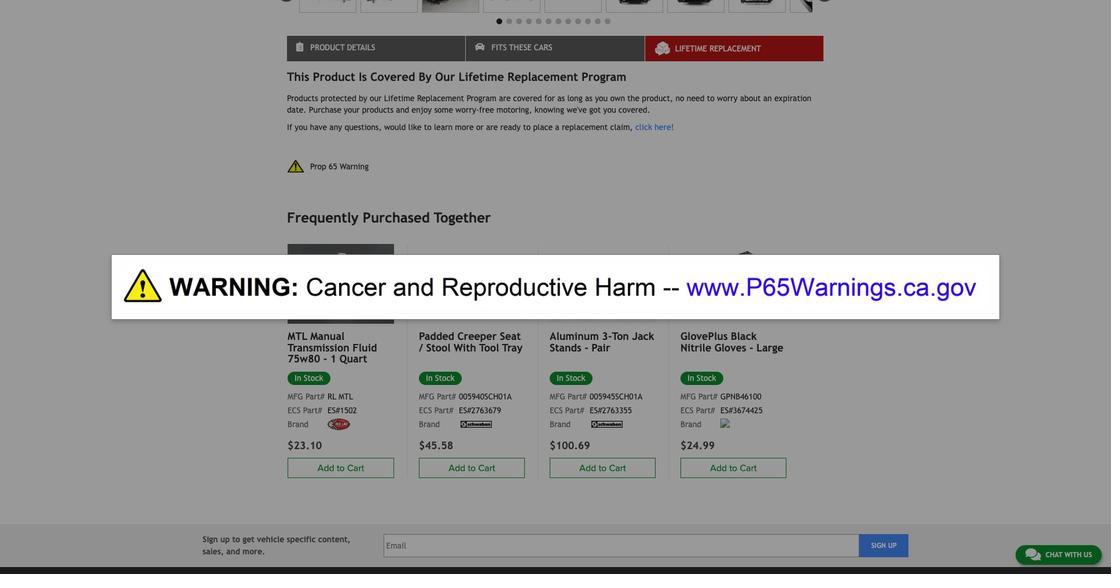 Task type: vqa. For each thing, say whether or not it's contained in the screenshot.


Task type: locate. For each thing, give the bounding box(es) containing it.
0 horizontal spatial as
[[557, 94, 565, 103]]

by
[[359, 94, 367, 103]]

1 add from the left
[[449, 463, 465, 474]]

a
[[555, 123, 559, 132]]

4 ecs from the left
[[288, 406, 301, 416]]

claim,
[[610, 123, 633, 132]]

purchased
[[363, 210, 430, 226]]

mfg
[[419, 392, 434, 402], [550, 392, 565, 402], [680, 392, 696, 402], [288, 392, 303, 402]]

1 schwaben image from the left
[[459, 421, 494, 428]]

add for $24.99
[[710, 463, 727, 474]]

product
[[310, 43, 345, 52], [313, 70, 355, 83]]

4 in from the left
[[295, 374, 301, 383]]

1 vertical spatial are
[[486, 123, 498, 132]]

aluminum 3-ton jack stands - pair image
[[550, 244, 656, 324]]

1 add to cart from the left
[[449, 463, 495, 474]]

ecs inside mfg part# 005945sch01a ecs part# es#2763355 brand
[[550, 406, 563, 416]]

in stock down stands in the bottom of the page
[[557, 374, 585, 383]]

up inside sign up to get vehicle specific content, sales, and more.
[[220, 535, 230, 545]]

fits
[[492, 43, 507, 52]]

stock for stands
[[566, 374, 585, 383]]

add to cart
[[449, 463, 495, 474], [579, 463, 626, 474], [710, 463, 757, 474], [318, 463, 364, 474]]

2 in from the left
[[557, 374, 563, 383]]

1 horizontal spatial are
[[499, 94, 511, 103]]

75w80
[[288, 353, 320, 365]]

are right or
[[486, 123, 498, 132]]

stock
[[435, 374, 455, 383], [566, 374, 585, 383], [697, 374, 716, 383], [304, 374, 323, 383]]

3 mfg from the left
[[680, 392, 696, 402]]

brand inside mfg part# 005945sch01a ecs part# es#2763355 brand
[[550, 420, 571, 429]]

purchase
[[309, 105, 341, 115]]

up for sign up to get vehicle specific content, sales, and more.
[[220, 535, 230, 545]]

2 in stock from the left
[[557, 374, 585, 383]]

mfg for mtl manual transmission fluid 75w80 - 1 quart
[[288, 392, 303, 402]]

- inside mtl manual transmission fluid 75w80 - 1 quart
[[323, 353, 327, 365]]

lifetime down covered
[[384, 94, 415, 103]]

1 vertical spatial program
[[467, 94, 496, 103]]

4 stock from the left
[[304, 374, 323, 383]]

part#
[[437, 392, 456, 402], [568, 392, 587, 402], [698, 392, 717, 402], [305, 392, 325, 402], [434, 406, 453, 416], [565, 406, 584, 416], [696, 406, 715, 416], [303, 406, 322, 416]]

1 ecs from the left
[[419, 406, 432, 416]]

ready
[[500, 123, 521, 132]]

2 mfg from the left
[[550, 392, 565, 402]]

if
[[287, 123, 292, 132]]

0 vertical spatial program
[[582, 70, 626, 83]]

mfg inside mfg part# 005945sch01a ecs part# es#2763355 brand
[[550, 392, 565, 402]]

$24.99
[[680, 440, 715, 452]]

place
[[533, 123, 553, 132]]

padded
[[419, 330, 454, 342]]

1 add to cart button from the left
[[419, 458, 525, 479]]

- for aluminum 3-ton jack stands - pair
[[585, 342, 588, 354]]

add to cart button for $45.58
[[419, 458, 525, 479]]

3 in stock from the left
[[687, 374, 716, 383]]

you right the if
[[295, 123, 307, 132]]

1 horizontal spatial up
[[888, 542, 897, 550]]

3 brand from the left
[[680, 420, 701, 429]]

add to cart down '$100.69'
[[579, 463, 626, 474]]

brand
[[419, 420, 440, 429], [550, 420, 571, 429], [680, 420, 701, 429], [288, 420, 309, 429]]

ecs for $24.99
[[680, 406, 694, 416]]

aluminum 3-ton jack stands - pair link
[[550, 330, 656, 354]]

3 cart from the left
[[740, 463, 757, 474]]

as
[[557, 94, 565, 103], [585, 94, 593, 103]]

schwaben image down "es#2763355"
[[590, 421, 624, 428]]

in down 75w80
[[295, 374, 301, 383]]

product details
[[310, 43, 375, 52]]

in stock for gloveplus black nitrile gloves - large
[[687, 374, 716, 383]]

es#2763705 - 005941sch01a - 40" padded creeper with adjustable headrest  - get off the ground and move around with our high quality 6 wheel creeper. - schwaben - audi bmw volkswagen mercedes benz mini porsche image
[[299, 0, 357, 13], [360, 0, 418, 13], [422, 0, 479, 13], [483, 0, 541, 13], [545, 0, 602, 13], [606, 0, 663, 13], [667, 0, 725, 13], [729, 0, 786, 13], [790, 0, 847, 13]]

are
[[499, 94, 511, 103], [486, 123, 498, 132]]

in
[[426, 374, 433, 383], [557, 374, 563, 383], [687, 374, 694, 383], [295, 374, 301, 383]]

stock for -
[[697, 374, 716, 383]]

1 mfg from the left
[[419, 392, 434, 402]]

2 horizontal spatial -
[[749, 342, 753, 354]]

in stock down nitrile
[[687, 374, 716, 383]]

add to cart button down '$100.69'
[[550, 458, 656, 479]]

add
[[449, 463, 465, 474], [579, 463, 596, 474], [710, 463, 727, 474], [318, 463, 334, 474]]

stock down 75w80
[[304, 374, 323, 383]]

in stock for aluminum 3-ton jack stands - pair
[[557, 374, 585, 383]]

1 horizontal spatial program
[[582, 70, 626, 83]]

3 add to cart button from the left
[[680, 458, 786, 479]]

stool
[[426, 342, 450, 354]]

up for sign up
[[888, 542, 897, 550]]

with
[[454, 342, 476, 354]]

0 horizontal spatial mtl
[[288, 330, 307, 342]]

mfg inside mfg part# rl mtl ecs part# es#1502 brand
[[288, 392, 303, 402]]

and up would
[[396, 105, 409, 115]]

add down $24.99
[[710, 463, 727, 474]]

prop
[[310, 162, 326, 171]]

3 add to cart from the left
[[710, 463, 757, 474]]

seat
[[500, 330, 521, 342]]

1 cart from the left
[[478, 463, 495, 474]]

knowing
[[534, 105, 564, 115]]

0 vertical spatial replacement
[[710, 44, 761, 53]]

ton
[[612, 330, 629, 342]]

jack
[[632, 330, 654, 342]]

- left large
[[749, 342, 753, 354]]

are up motoring,
[[499, 94, 511, 103]]

date.
[[287, 105, 306, 115]]

2 ecs from the left
[[550, 406, 563, 416]]

brand up $24.99
[[680, 420, 701, 429]]

here!
[[655, 123, 674, 132]]

brand up $45.58
[[419, 420, 440, 429]]

replacement up worry
[[710, 44, 761, 53]]

3 in from the left
[[687, 374, 694, 383]]

2 schwaben image from the left
[[590, 421, 624, 428]]

add to cart button down $24.99
[[680, 458, 786, 479]]

stock down nitrile
[[697, 374, 716, 383]]

lifetime
[[675, 44, 707, 53], [459, 70, 504, 83], [384, 94, 415, 103]]

program inside products protected by our lifetime replacement program are covered for as long as you own the product, no need to worry about an expiration date. purchase your products and enjoy some worry-free motoring, knowing we've got you covered.
[[467, 94, 496, 103]]

in down stool
[[426, 374, 433, 383]]

brand inside mfg part# 005940sch01a ecs part# es#2763679 brand
[[419, 420, 440, 429]]

in down stands in the bottom of the page
[[557, 374, 563, 383]]

program up free
[[467, 94, 496, 103]]

2 add to cart from the left
[[579, 463, 626, 474]]

part# left 005940sch01a
[[437, 392, 456, 402]]

ecs for $100.69
[[550, 406, 563, 416]]

you down own
[[603, 105, 616, 115]]

frequently purchased together
[[287, 210, 491, 226]]

mtl right rl
[[338, 392, 353, 402]]

4 mfg from the left
[[288, 392, 303, 402]]

in for gloveplus black nitrile gloves - large
[[687, 374, 694, 383]]

add to cart down $24.99
[[710, 463, 757, 474]]

add for $100.69
[[579, 463, 596, 474]]

creeper
[[457, 330, 497, 342]]

sign inside button
[[871, 542, 886, 550]]

black
[[731, 330, 757, 342]]

0 vertical spatial and
[[396, 105, 409, 115]]

mfg down nitrile
[[680, 392, 696, 402]]

4 brand from the left
[[288, 420, 309, 429]]

stock down stool
[[435, 374, 455, 383]]

schwaben image
[[459, 421, 494, 428], [590, 421, 624, 428]]

3 add from the left
[[710, 463, 727, 474]]

ecs inside mfg part# rl mtl ecs part# es#1502 brand
[[288, 406, 301, 416]]

add to cart down $23.10
[[318, 463, 364, 474]]

brand inside mfg part# gpnb46100 ecs part# es#3674425 brand
[[680, 420, 701, 429]]

lifetime up free
[[459, 70, 504, 83]]

manual
[[310, 330, 344, 342]]

1 horizontal spatial as
[[585, 94, 593, 103]]

up
[[220, 535, 230, 545], [888, 542, 897, 550]]

3 ecs from the left
[[680, 406, 694, 416]]

1 horizontal spatial schwaben image
[[590, 421, 624, 428]]

0 horizontal spatial and
[[226, 547, 240, 557]]

1 vertical spatial mtl
[[338, 392, 353, 402]]

lifetime up need
[[675, 44, 707, 53]]

and right sales, in the left of the page
[[226, 547, 240, 557]]

protected
[[321, 94, 356, 103]]

1 es#2763705 - 005941sch01a - 40" padded creeper with adjustable headrest  - get off the ground and move around with our high quality 6 wheel creeper. - schwaben - audi bmw volkswagen mercedes benz mini porsche image from the left
[[299, 0, 357, 13]]

add down $45.58
[[449, 463, 465, 474]]

covered.
[[618, 105, 650, 115]]

worry-
[[455, 105, 479, 115]]

ecs inside mfg part# gpnb46100 ecs part# es#3674425 brand
[[680, 406, 694, 416]]

0 vertical spatial are
[[499, 94, 511, 103]]

part# up $24.99
[[696, 406, 715, 416]]

1 vertical spatial and
[[226, 547, 240, 557]]

add to cart button
[[419, 458, 525, 479], [550, 458, 656, 479], [680, 458, 786, 479], [288, 458, 394, 479]]

1 vertical spatial lifetime
[[459, 70, 504, 83]]

schwaben image down es#2763679
[[459, 421, 494, 428]]

mfg part# gpnb46100 ecs part# es#3674425 brand
[[680, 392, 763, 429]]

in stock down 75w80
[[295, 374, 323, 383]]

need
[[687, 94, 705, 103]]

4 in stock from the left
[[295, 374, 323, 383]]

2 stock from the left
[[566, 374, 585, 383]]

mfg down "/"
[[419, 392, 434, 402]]

questions,
[[345, 123, 382, 132]]

mtl manual transmission fluid 75w80 - 1 quart link
[[288, 330, 394, 365]]

mfg part# rl mtl ecs part# es#1502 brand
[[288, 392, 357, 429]]

stock for 75w80
[[304, 374, 323, 383]]

brand up $23.10
[[288, 420, 309, 429]]

program up own
[[582, 70, 626, 83]]

product up protected
[[313, 70, 355, 83]]

you
[[595, 94, 608, 103], [603, 105, 616, 115], [295, 123, 307, 132]]

4 add from the left
[[318, 463, 334, 474]]

transmission
[[288, 342, 349, 354]]

1 horizontal spatial sign
[[871, 542, 886, 550]]

2 horizontal spatial replacement
[[710, 44, 761, 53]]

4 es#2763705 - 005941sch01a - 40" padded creeper with adjustable headrest  - get off the ground and move around with our high quality 6 wheel creeper. - schwaben - audi bmw volkswagen mercedes benz mini porsche image from the left
[[483, 0, 541, 13]]

0 vertical spatial lifetime
[[675, 44, 707, 53]]

add to cart button down $23.10
[[288, 458, 394, 479]]

2 vertical spatial replacement
[[417, 94, 464, 103]]

product details link
[[287, 36, 465, 61]]

1 horizontal spatial and
[[396, 105, 409, 115]]

- inside gloveplus black nitrile gloves - large
[[749, 342, 753, 354]]

prop 65 warning
[[310, 162, 369, 171]]

mtl up 75w80
[[288, 330, 307, 342]]

ecs inside mfg part# 005940sch01a ecs part# es#2763679 brand
[[419, 406, 432, 416]]

cart for $100.69
[[609, 463, 626, 474]]

is
[[359, 70, 367, 83]]

chat with us link
[[1015, 546, 1102, 565]]

stock down stands in the bottom of the page
[[566, 374, 585, 383]]

product left details
[[310, 43, 345, 52]]

$45.58
[[419, 440, 453, 452]]

mfg inside mfg part# gpnb46100 ecs part# es#3674425 brand
[[680, 392, 696, 402]]

1 horizontal spatial mtl
[[338, 392, 353, 402]]

0 horizontal spatial up
[[220, 535, 230, 545]]

replacement up for
[[507, 70, 578, 83]]

0 horizontal spatial are
[[486, 123, 498, 132]]

your
[[344, 105, 360, 115]]

to
[[707, 94, 715, 103], [424, 123, 432, 132], [523, 123, 531, 132], [468, 463, 476, 474], [599, 463, 607, 474], [729, 463, 737, 474], [337, 463, 345, 474], [232, 535, 240, 545]]

as up 'got'
[[585, 94, 593, 103]]

cart for $45.58
[[478, 463, 495, 474]]

ecs up $23.10
[[288, 406, 301, 416]]

mfg left rl
[[288, 392, 303, 402]]

you up 'got'
[[595, 94, 608, 103]]

2 brand from the left
[[550, 420, 571, 429]]

-
[[585, 342, 588, 354], [749, 342, 753, 354], [323, 353, 327, 365]]

some
[[434, 105, 453, 115]]

add down $23.10
[[318, 463, 334, 474]]

are inside products protected by our lifetime replacement program are covered for as long as you own the product, no need to worry about an expiration date. purchase your products and enjoy some worry-free motoring, knowing we've got you covered.
[[499, 94, 511, 103]]

add to cart down $45.58
[[449, 463, 495, 474]]

sign inside sign up to get vehicle specific content, sales, and more.
[[203, 535, 218, 545]]

mfg inside mfg part# 005940sch01a ecs part# es#2763679 brand
[[419, 392, 434, 402]]

products
[[287, 94, 318, 103]]

learn
[[434, 123, 453, 132]]

in for mtl manual transmission fluid 75w80 - 1 quart
[[295, 374, 301, 383]]

ammex image
[[720, 419, 736, 431]]

quart
[[340, 353, 367, 365]]

1 in from the left
[[426, 374, 433, 383]]

cart for $24.99
[[740, 463, 757, 474]]

0 vertical spatial mtl
[[288, 330, 307, 342]]

in stock down stool
[[426, 374, 455, 383]]

get
[[243, 535, 254, 545]]

with
[[1064, 551, 1082, 560]]

ecs up $45.58
[[419, 406, 432, 416]]

1 vertical spatial replacement
[[507, 70, 578, 83]]

part# left the gpnb46100
[[698, 392, 717, 402]]

2 vertical spatial lifetime
[[384, 94, 415, 103]]

4 add to cart from the left
[[318, 463, 364, 474]]

mfg down stands in the bottom of the page
[[550, 392, 565, 402]]

add to cart for $23.10
[[318, 463, 364, 474]]

0 horizontal spatial -
[[323, 353, 327, 365]]

- left pair in the bottom of the page
[[585, 342, 588, 354]]

1 brand from the left
[[419, 420, 440, 429]]

4 add to cart button from the left
[[288, 458, 394, 479]]

add for $45.58
[[449, 463, 465, 474]]

1 stock from the left
[[435, 374, 455, 383]]

1 horizontal spatial -
[[585, 342, 588, 354]]

ecs up '$100.69'
[[550, 406, 563, 416]]

0 horizontal spatial lifetime
[[384, 94, 415, 103]]

add down '$100.69'
[[579, 463, 596, 474]]

4 cart from the left
[[347, 463, 364, 474]]

0 horizontal spatial schwaben image
[[459, 421, 494, 428]]

/
[[419, 342, 423, 354]]

covered
[[513, 94, 542, 103]]

3 stock from the left
[[697, 374, 716, 383]]

up inside button
[[888, 542, 897, 550]]

ecs for $45.58
[[419, 406, 432, 416]]

add to cart button for $100.69
[[550, 458, 656, 479]]

0 vertical spatial product
[[310, 43, 345, 52]]

0 horizontal spatial program
[[467, 94, 496, 103]]

1 in stock from the left
[[426, 374, 455, 383]]

in down nitrile
[[687, 374, 694, 383]]

2 add from the left
[[579, 463, 596, 474]]

the
[[627, 94, 639, 103]]

brand inside mfg part# rl mtl ecs part# es#1502 brand
[[288, 420, 309, 429]]

add to cart button down $45.58
[[419, 458, 525, 479]]

2 add to cart button from the left
[[550, 458, 656, 479]]

ecs up $24.99
[[680, 406, 694, 416]]

cart
[[478, 463, 495, 474], [609, 463, 626, 474], [740, 463, 757, 474], [347, 463, 364, 474]]

replacement up some
[[417, 94, 464, 103]]

lifetime inside products protected by our lifetime replacement program are covered for as long as you own the product, no need to worry about an expiration date. purchase your products and enjoy some worry-free motoring, knowing we've got you covered.
[[384, 94, 415, 103]]

0 horizontal spatial sign
[[203, 535, 218, 545]]

part# left rl
[[305, 392, 325, 402]]

cars
[[534, 43, 552, 52]]

as right for
[[557, 94, 565, 103]]

- inside aluminum 3-ton jack stands - pair
[[585, 342, 588, 354]]

es#2763355
[[590, 406, 632, 416]]

- left 1
[[323, 353, 327, 365]]

0 horizontal spatial replacement
[[417, 94, 464, 103]]

brand up '$100.69'
[[550, 420, 571, 429]]

together
[[434, 210, 491, 226]]

replacement inside products protected by our lifetime replacement program are covered for as long as you own the product, no need to worry about an expiration date. purchase your products and enjoy some worry-free motoring, knowing we've got you covered.
[[417, 94, 464, 103]]

motoring,
[[496, 105, 532, 115]]

2 cart from the left
[[609, 463, 626, 474]]

chat
[[1046, 551, 1062, 560]]



Task type: describe. For each thing, give the bounding box(es) containing it.
in stock for padded creeper seat / stool with tool tray
[[426, 374, 455, 383]]

es#2763679
[[459, 406, 501, 416]]

we've
[[567, 105, 587, 115]]

2 es#2763705 - 005941sch01a - 40" padded creeper with adjustable headrest  - get off the ground and move around with our high quality 6 wheel creeper. - schwaben - audi bmw volkswagen mercedes benz mini porsche image from the left
[[360, 0, 418, 13]]

padded creeper seat / stool with tool tray link
[[419, 330, 525, 354]]

enjoy
[[412, 105, 432, 115]]

schwaben image for $100.69
[[590, 421, 624, 428]]

1 vertical spatial you
[[603, 105, 616, 115]]

mtl inside mtl manual transmission fluid 75w80 - 1 quart
[[288, 330, 307, 342]]

rl
[[328, 392, 336, 402]]

specific
[[287, 535, 316, 545]]

$100.69
[[550, 440, 590, 452]]

to inside sign up to get vehicle specific content, sales, and more.
[[232, 535, 240, 545]]

an
[[763, 94, 772, 103]]

part# left es#1502
[[303, 406, 322, 416]]

pair
[[591, 342, 610, 354]]

sign for sign up
[[871, 542, 886, 550]]

lifetime replacement
[[675, 44, 761, 53]]

long
[[567, 94, 583, 103]]

fluid
[[353, 342, 377, 354]]

7 es#2763705 - 005941sch01a - 40" padded creeper with adjustable headrest  - get off the ground and move around with our high quality 6 wheel creeper. - schwaben - audi bmw volkswagen mercedes benz mini porsche image from the left
[[667, 0, 725, 13]]

65
[[329, 162, 337, 171]]

brand for $100.69
[[550, 420, 571, 429]]

brand for $24.99
[[680, 420, 701, 429]]

these
[[509, 43, 532, 52]]

schwaben image for $45.58
[[459, 421, 494, 428]]

to inside products protected by our lifetime replacement program are covered for as long as you own the product, no need to worry about an expiration date. purchase your products and enjoy some worry-free motoring, knowing we've got you covered.
[[707, 94, 715, 103]]

content,
[[318, 535, 350, 545]]

$23.10
[[288, 440, 322, 452]]

padded creeper seat / stool with tool tray image
[[419, 244, 525, 324]]

lifetime replacement link
[[645, 36, 823, 61]]

fits these cars link
[[466, 36, 644, 61]]

cart for $23.10
[[347, 463, 364, 474]]

add to cart for $24.99
[[710, 463, 757, 474]]

part# up $45.58
[[434, 406, 453, 416]]

2 horizontal spatial lifetime
[[675, 44, 707, 53]]

6 es#2763705 - 005941sch01a - 40" padded creeper with adjustable headrest  - get off the ground and move around with our high quality 6 wheel creeper. - schwaben - audi bmw volkswagen mercedes benz mini porsche image from the left
[[606, 0, 663, 13]]

more
[[455, 123, 474, 132]]

mtl inside mfg part# rl mtl ecs part# es#1502 brand
[[338, 392, 353, 402]]

this product is covered by our lifetime replacement program
[[287, 70, 626, 83]]

2 as from the left
[[585, 94, 593, 103]]

more.
[[243, 547, 265, 557]]

padded creeper seat / stool with tool tray
[[419, 330, 523, 354]]

products
[[362, 105, 394, 115]]

mtl manual transmission fluid 75w80 - 1 quart
[[288, 330, 377, 365]]

in stock for mtl manual transmission fluid 75w80 - 1 quart
[[295, 374, 323, 383]]

covered
[[370, 70, 415, 83]]

es#3674425
[[720, 406, 763, 416]]

add to cart button for $24.99
[[680, 458, 786, 479]]

or
[[476, 123, 484, 132]]

products protected by our lifetime replacement program are covered for as long as you own the product, no need to worry about an expiration date. purchase your products and enjoy some worry-free motoring, knowing we've got you covered.
[[287, 94, 811, 115]]

sign for sign up to get vehicle specific content, sales, and more.
[[203, 535, 218, 545]]

mfg for padded creeper seat / stool with tool tray
[[419, 392, 434, 402]]

this
[[287, 70, 309, 83]]

prop 65 warning image
[[287, 160, 304, 173]]

5 es#2763705 - 005941sch01a - 40" padded creeper with adjustable headrest  - get off the ground and move around with our high quality 6 wheel creeper. - schwaben - audi bmw volkswagen mercedes benz mini porsche image from the left
[[545, 0, 602, 13]]

and inside sign up to get vehicle specific content, sales, and more.
[[226, 547, 240, 557]]

8 es#2763705 - 005941sch01a - 40" padded creeper with adjustable headrest  - get off the ground and move around with our high quality 6 wheel creeper. - schwaben - audi bmw volkswagen mercedes benz mini porsche image from the left
[[729, 0, 786, 13]]

mfg part# 005940sch01a ecs part# es#2763679 brand
[[419, 392, 512, 429]]

gloveplus
[[680, 330, 728, 342]]

sign up to get vehicle specific content, sales, and more.
[[203, 535, 350, 557]]

no
[[675, 94, 684, 103]]

add to cart button for $23.10
[[288, 458, 394, 479]]

9 es#2763705 - 005941sch01a - 40" padded creeper with adjustable headrest  - get off the ground and move around with our high quality 6 wheel creeper. - schwaben - audi bmw volkswagen mercedes benz mini porsche image from the left
[[790, 0, 847, 13]]

about
[[740, 94, 761, 103]]

vehicle
[[257, 535, 284, 545]]

expiration
[[774, 94, 811, 103]]

sign up button
[[859, 535, 908, 558]]

brand for $45.58
[[419, 420, 440, 429]]

sales,
[[203, 547, 224, 557]]

us
[[1084, 551, 1092, 560]]

aluminum 3-ton jack stands - pair
[[550, 330, 654, 354]]

1
[[330, 353, 336, 365]]

and inside products protected by our lifetime replacement program are covered for as long as you own the product, no need to worry about an expiration date. purchase your products and enjoy some worry-free motoring, knowing we've got you covered.
[[396, 105, 409, 115]]

1 horizontal spatial replacement
[[507, 70, 578, 83]]

add to cart for $100.69
[[579, 463, 626, 474]]

- for mtl manual transmission fluid 75w80 - 1 quart
[[323, 353, 327, 365]]

by
[[419, 70, 432, 83]]

would
[[384, 123, 406, 132]]

1 vertical spatial product
[[313, 70, 355, 83]]

add to cart for $45.58
[[449, 463, 495, 474]]

got
[[589, 105, 601, 115]]

large
[[756, 342, 783, 354]]

005945sch01a
[[590, 392, 642, 402]]

add for $23.10
[[318, 463, 334, 474]]

frequently
[[287, 210, 359, 226]]

tool
[[479, 342, 499, 354]]

any
[[329, 123, 342, 132]]

mtl manual transmission fluid 75w80 - 1 quart image
[[288, 244, 394, 324]]

gloves
[[714, 342, 746, 354]]

worry
[[717, 94, 738, 103]]

gloveplus black nitrile gloves - large link
[[680, 330, 786, 354]]

3 es#2763705 - 005941sch01a - 40" padded creeper with adjustable headrest  - get off the ground and move around with our high quality 6 wheel creeper. - schwaben - audi bmw volkswagen mercedes benz mini porsche image from the left
[[422, 0, 479, 13]]

click here! link
[[635, 123, 674, 132]]

2 vertical spatial you
[[295, 123, 307, 132]]

mfg for gloveplus black nitrile gloves - large
[[680, 392, 696, 402]]

mfg for aluminum 3-ton jack stands - pair
[[550, 392, 565, 402]]

part# left the 005945sch01a
[[568, 392, 587, 402]]

prop 65 warning image
[[123, 266, 988, 308]]

nitrile
[[680, 342, 711, 354]]

if you have any questions, would like to learn more or are ready to place a replacement claim, click here!
[[287, 123, 674, 132]]

3-
[[602, 330, 612, 342]]

redline image
[[328, 419, 350, 431]]

1 as from the left
[[557, 94, 565, 103]]

stock for stool
[[435, 374, 455, 383]]

part# up '$100.69'
[[565, 406, 584, 416]]

warning
[[340, 162, 369, 171]]

for
[[544, 94, 555, 103]]

fits these cars
[[492, 43, 552, 52]]

in for aluminum 3-ton jack stands - pair
[[557, 374, 563, 383]]

0 vertical spatial you
[[595, 94, 608, 103]]

gpnb46100
[[720, 392, 761, 402]]

1 horizontal spatial lifetime
[[459, 70, 504, 83]]

mfg part# 005945sch01a ecs part# es#2763355 brand
[[550, 392, 642, 429]]

gloveplus black nitrile gloves - large image
[[680, 244, 786, 324]]

sign up
[[871, 542, 897, 550]]

click
[[635, 123, 652, 132]]

have
[[310, 123, 327, 132]]

in for padded creeper seat / stool with tool tray
[[426, 374, 433, 383]]

product,
[[642, 94, 673, 103]]

stands
[[550, 342, 581, 354]]

like
[[408, 123, 422, 132]]



